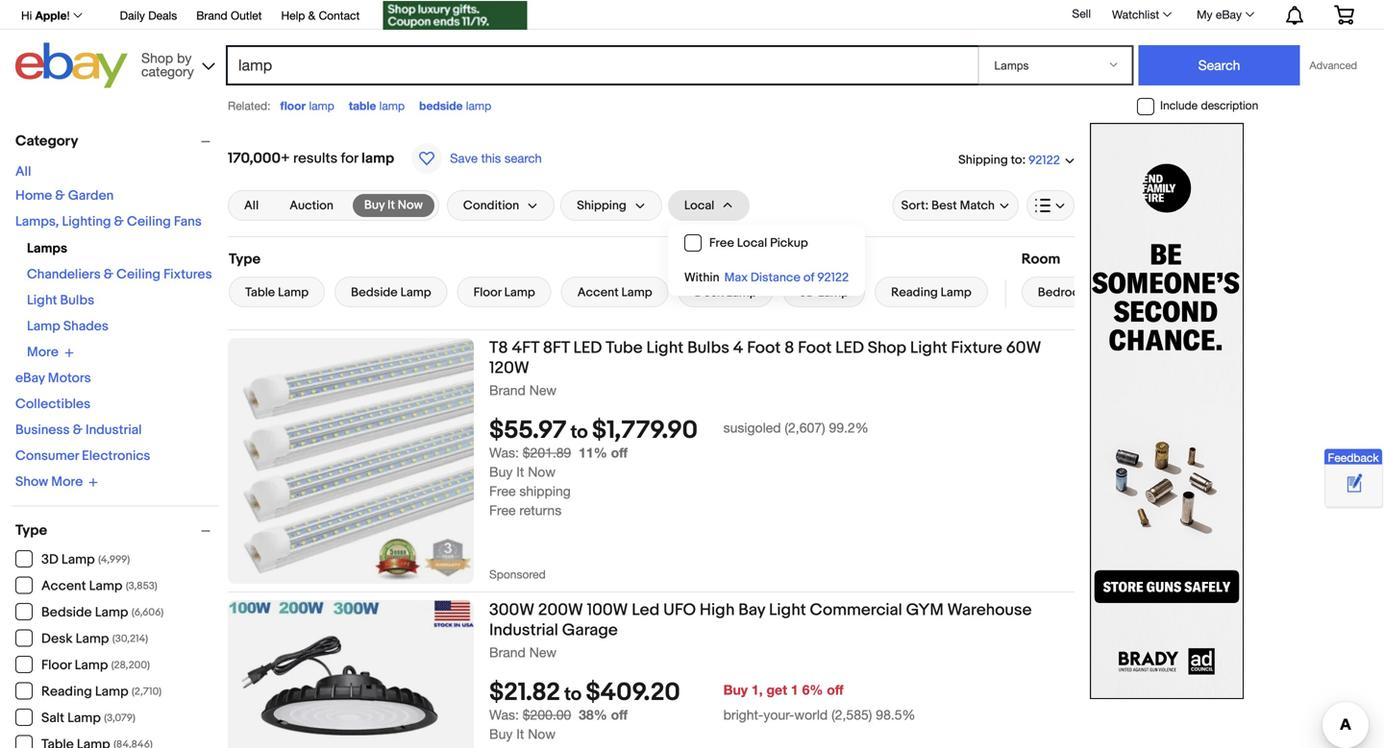 Task type: locate. For each thing, give the bounding box(es) containing it.
lamp for floor lamp (28,200)
[[75, 658, 108, 674]]

advanced
[[1310, 59, 1357, 72]]

ebay down the more button
[[15, 371, 45, 387]]

type down show
[[15, 522, 47, 540]]

to for shipping to
[[1011, 153, 1022, 168]]

0 horizontal spatial all
[[15, 164, 31, 180]]

it inside 'text field'
[[387, 198, 395, 213]]

new up $55.97
[[529, 383, 557, 398]]

main content
[[228, 123, 1108, 749]]

type
[[229, 251, 261, 268], [15, 522, 47, 540]]

2 was: from the top
[[489, 708, 519, 723]]

apple
[[35, 9, 67, 22]]

t8 4ft 8ft led tube light bulbs 4 foot 8 foot led shop light fixture 60w 120w link
[[489, 338, 1075, 382]]

1 vertical spatial ceiling
[[116, 267, 161, 283]]

it inside susigoled (2,607) 99.2% was: $201.89 11% off buy it now free shipping free returns
[[516, 464, 524, 480]]

main content containing $55.97
[[228, 123, 1108, 749]]

all down 170,000
[[244, 198, 259, 213]]

brand left "outlet"
[[196, 9, 227, 22]]

1 horizontal spatial desk
[[695, 285, 723, 300]]

shop left by
[[141, 50, 173, 66]]

desk lamp
[[695, 285, 757, 300]]

200w
[[538, 601, 583, 621]]

shipping left :
[[958, 153, 1008, 168]]

1 vertical spatial type
[[15, 522, 47, 540]]

1 vertical spatial floor
[[41, 658, 72, 674]]

buy inside bright-your-world (2,585) 98.5% buy it now
[[489, 727, 513, 743]]

to inside $55.97 to $1,779.90
[[571, 422, 588, 444]]

to inside shipping to : 92122
[[1011, 153, 1022, 168]]

to up 38%
[[564, 684, 582, 707]]

table
[[349, 99, 376, 112]]

0 horizontal spatial industrial
[[86, 422, 142, 439]]

6%
[[802, 683, 823, 698]]

reading for reading lamp
[[891, 285, 938, 300]]

1 vertical spatial brand
[[489, 383, 526, 398]]

$21.82
[[489, 679, 560, 709]]

floor
[[280, 99, 306, 112]]

0 vertical spatial accent
[[577, 285, 619, 300]]

bedside lamp
[[419, 99, 491, 112]]

1 vertical spatial it
[[516, 464, 524, 480]]

desk for desk lamp
[[695, 285, 723, 300]]

bulbs left 4
[[687, 338, 729, 359]]

bedside for bedside lamp (6,606)
[[41, 605, 92, 621]]

0 horizontal spatial ebay
[[15, 371, 45, 387]]

off right 6%
[[827, 683, 844, 698]]

more down consumer electronics link
[[51, 474, 83, 491]]

all up home
[[15, 164, 31, 180]]

light inside lamps chandeliers & ceiling fixtures light bulbs lamp shades
[[27, 293, 57, 309]]

floor inside "link"
[[474, 285, 501, 300]]

1 vertical spatial bedside
[[41, 605, 92, 621]]

off
[[611, 445, 628, 461], [827, 683, 844, 698], [611, 708, 628, 723]]

lamp for accent lamp (3,853)
[[89, 579, 122, 595]]

0 horizontal spatial led
[[573, 338, 602, 359]]

lamp for salt lamp (3,079)
[[67, 711, 101, 727]]

0 vertical spatial bulbs
[[60, 293, 94, 309]]

bedroom link
[[1021, 277, 1107, 308]]

reading up salt
[[41, 684, 92, 701]]

shipping button
[[561, 190, 662, 221]]

of
[[803, 270, 814, 285]]

outlet
[[231, 9, 262, 22]]

home
[[15, 188, 52, 204]]

light right bay
[[769, 601, 806, 621]]

buy right auction link
[[364, 198, 385, 213]]

more
[[27, 345, 59, 361], [51, 474, 83, 491]]

ceiling left fixtures on the top left of the page
[[116, 267, 161, 283]]

local inside dropdown button
[[684, 198, 714, 213]]

0 vertical spatial 3d
[[799, 285, 815, 300]]

shipping up accent lamp "link"
[[577, 198, 627, 213]]

bulbs for 4
[[687, 338, 729, 359]]

1 horizontal spatial bulbs
[[687, 338, 729, 359]]

it up shipping
[[516, 464, 524, 480]]

was: left $201.89
[[489, 445, 519, 461]]

0 horizontal spatial reading
[[41, 684, 92, 701]]

related:
[[228, 99, 271, 112]]

brand down 120w
[[489, 383, 526, 398]]

0 vertical spatial off
[[611, 445, 628, 461]]

lamp for table lamp
[[379, 99, 405, 112]]

0 horizontal spatial local
[[684, 198, 714, 213]]

foot right 8
[[798, 338, 832, 359]]

warehouse
[[947, 601, 1032, 621]]

(3,079)
[[104, 713, 135, 725]]

off right 38%
[[611, 708, 628, 723]]

3d lamp (4,999)
[[41, 552, 130, 569]]

1 vertical spatial more
[[51, 474, 83, 491]]

0 horizontal spatial bedside
[[41, 605, 92, 621]]

0 vertical spatial brand
[[196, 9, 227, 22]]

more up ebay motors link
[[27, 345, 59, 361]]

now inside bright-your-world (2,585) 98.5% buy it now
[[528, 727, 556, 743]]

0 vertical spatial ebay
[[1216, 8, 1242, 21]]

92122 right :
[[1028, 153, 1060, 168]]

bright-
[[723, 708, 764, 723]]

0 vertical spatial floor
[[474, 285, 501, 300]]

brand inside brand outlet link
[[196, 9, 227, 22]]

home & garden
[[15, 188, 114, 204]]

lamp for 3d lamp
[[818, 285, 849, 300]]

1 vertical spatial desk
[[41, 631, 73, 648]]

0 vertical spatial shipping
[[958, 153, 1008, 168]]

lamp for table lamp
[[278, 285, 309, 300]]

& right home
[[55, 188, 65, 204]]

1 led from the left
[[573, 338, 602, 359]]

accent inside "link"
[[577, 285, 619, 300]]

buy down $21.82
[[489, 727, 513, 743]]

lamp for desk lamp
[[726, 285, 757, 300]]

1 horizontal spatial foot
[[798, 338, 832, 359]]

reading
[[891, 285, 938, 300], [41, 684, 92, 701]]

0 vertical spatial ceiling
[[127, 214, 171, 230]]

accent down 3d lamp (4,999)
[[41, 579, 86, 595]]

light right tube
[[646, 338, 684, 359]]

all link up home
[[15, 164, 31, 180]]

floor down the desk lamp (30,214)
[[41, 658, 72, 674]]

0 horizontal spatial accent
[[41, 579, 86, 595]]

auction
[[290, 198, 333, 213]]

none submit inside shop by category banner
[[1138, 45, 1300, 86]]

ceiling inside lamps chandeliers & ceiling fixtures light bulbs lamp shades
[[116, 267, 161, 283]]

0 vertical spatial shop
[[141, 50, 173, 66]]

lamp for floor lamp
[[504, 285, 535, 300]]

& up consumer electronics link
[[73, 422, 83, 439]]

1 vertical spatial now
[[528, 464, 556, 480]]

new up $21.82
[[529, 645, 557, 661]]

your shopping cart image
[[1333, 5, 1355, 24]]

category button
[[15, 133, 219, 150]]

it down $200.00
[[516, 727, 524, 743]]

0 vertical spatial free
[[709, 236, 734, 251]]

salt lamp (3,079)
[[41, 711, 135, 727]]

shipping inside shipping dropdown button
[[577, 198, 627, 213]]

industrial up electronics
[[86, 422, 142, 439]]

to inside $21.82 to $409.20
[[564, 684, 582, 707]]

sort: best match button
[[893, 190, 1019, 221]]

led right 8
[[835, 338, 864, 359]]

show more button
[[15, 474, 98, 491]]

feedback
[[1328, 451, 1379, 465]]

bedroom
[[1038, 285, 1090, 300]]

local
[[684, 198, 714, 213], [737, 236, 767, 251]]

1 vertical spatial to
[[571, 422, 588, 444]]

buy left 1,
[[723, 683, 748, 698]]

0 vertical spatial type
[[229, 251, 261, 268]]

0 vertical spatial 92122
[[1028, 153, 1060, 168]]

2 vertical spatial to
[[564, 684, 582, 707]]

0 vertical spatial new
[[529, 383, 557, 398]]

shipping to : 92122
[[958, 153, 1060, 168]]

lamp right table
[[379, 99, 405, 112]]

buy inside buy 1, get 1 6% off was: $200.00 38% off
[[723, 683, 748, 698]]

1 vertical spatial shipping
[[577, 198, 627, 213]]

lamp
[[278, 285, 309, 300], [400, 285, 431, 300], [504, 285, 535, 300], [621, 285, 652, 300], [726, 285, 757, 300], [818, 285, 849, 300], [941, 285, 972, 300], [27, 319, 60, 335], [61, 552, 95, 569], [89, 579, 122, 595], [95, 605, 128, 621], [76, 631, 109, 648], [75, 658, 108, 674], [95, 684, 128, 701], [67, 711, 101, 727]]

light bulbs link
[[27, 293, 94, 309]]

1 horizontal spatial all
[[244, 198, 259, 213]]

2 new from the top
[[529, 645, 557, 661]]

0 vertical spatial was:
[[489, 445, 519, 461]]

lamp right "floor"
[[309, 99, 334, 112]]

for
[[341, 150, 358, 167]]

lighting
[[62, 214, 111, 230]]

reading inside main content
[[891, 285, 938, 300]]

0 vertical spatial it
[[387, 198, 395, 213]]

desk up floor lamp (28,200)
[[41, 631, 73, 648]]

light down chandeliers
[[27, 293, 57, 309]]

1 horizontal spatial floor
[[474, 285, 501, 300]]

advertisement region
[[1090, 123, 1244, 700]]

free up max
[[709, 236, 734, 251]]

buy down $55.97
[[489, 464, 513, 480]]

2 vertical spatial brand
[[489, 645, 526, 661]]

reading lamp (2,710)
[[41, 684, 162, 701]]

0 vertical spatial to
[[1011, 153, 1022, 168]]

within
[[684, 270, 720, 285]]

show more
[[15, 474, 83, 491]]

3d down of
[[799, 285, 815, 300]]

3d inside main content
[[799, 285, 815, 300]]

1 horizontal spatial shop
[[868, 338, 906, 359]]

3d
[[799, 285, 815, 300], [41, 552, 58, 569]]

room
[[1021, 251, 1060, 268]]

it right auction link
[[387, 198, 395, 213]]

shop inside t8 4ft 8ft led tube light bulbs 4 foot 8 foot led shop light fixture 60w 120w brand new
[[868, 338, 906, 359]]

brand inside t8 4ft 8ft led tube light bulbs 4 foot 8 foot led shop light fixture 60w 120w brand new
[[489, 383, 526, 398]]

& right chandeliers
[[104, 267, 113, 283]]

2 vertical spatial it
[[516, 727, 524, 743]]

3d for 3d lamp (4,999)
[[41, 552, 58, 569]]

0 horizontal spatial foot
[[747, 338, 781, 359]]

susigoled (2,607) 99.2% was: $201.89 11% off buy it now free shipping free returns
[[489, 420, 869, 519]]

show
[[15, 474, 48, 491]]

1 horizontal spatial local
[[737, 236, 767, 251]]

fans
[[174, 214, 202, 230]]

lamp inside lamps chandeliers & ceiling fixtures light bulbs lamp shades
[[27, 319, 60, 335]]

1 vertical spatial accent
[[41, 579, 86, 595]]

type button
[[15, 522, 219, 540]]

1 vertical spatial 3d
[[41, 552, 58, 569]]

8ft
[[543, 338, 570, 359]]

ceiling for fans
[[127, 214, 171, 230]]

ebay right my
[[1216, 8, 1242, 21]]

0 vertical spatial bedside
[[351, 285, 398, 300]]

shop by category button
[[133, 43, 219, 84]]

industrial inside 300w 200w 100w led ufo high bay light commercial gym warehouse industrial garage brand new
[[489, 621, 558, 641]]

1 horizontal spatial shipping
[[958, 153, 1008, 168]]

light inside 300w 200w 100w led ufo high bay light commercial gym warehouse industrial garage brand new
[[769, 601, 806, 621]]

floor for floor lamp (28,200)
[[41, 658, 72, 674]]

off right 11%
[[611, 445, 628, 461]]

desk down the within
[[695, 285, 723, 300]]

off inside susigoled (2,607) 99.2% was: $201.89 11% off buy it now free shipping free returns
[[611, 445, 628, 461]]

bedside
[[351, 285, 398, 300], [41, 605, 92, 621]]

home & garden link
[[15, 188, 114, 204]]

led
[[632, 601, 660, 621]]

brand
[[196, 9, 227, 22], [489, 383, 526, 398], [489, 645, 526, 661]]

1 vertical spatial new
[[529, 645, 557, 661]]

reading down sort:
[[891, 285, 938, 300]]

0 horizontal spatial 3d
[[41, 552, 58, 569]]

99.2%
[[829, 420, 869, 436]]

accent for accent lamp
[[577, 285, 619, 300]]

1 vertical spatial industrial
[[489, 621, 558, 641]]

0 vertical spatial local
[[684, 198, 714, 213]]

1 vertical spatial shop
[[868, 338, 906, 359]]

1 horizontal spatial ebay
[[1216, 8, 1242, 21]]

bedside lamp
[[351, 285, 431, 300]]

0 vertical spatial industrial
[[86, 422, 142, 439]]

was: inside susigoled (2,607) 99.2% was: $201.89 11% off buy it now free shipping free returns
[[489, 445, 519, 461]]

1 horizontal spatial reading
[[891, 285, 938, 300]]

0 vertical spatial more
[[27, 345, 59, 361]]

1 horizontal spatial 3d
[[799, 285, 815, 300]]

0 horizontal spatial shipping
[[577, 198, 627, 213]]

1 horizontal spatial accent
[[577, 285, 619, 300]]

business & industrial link
[[15, 422, 142, 439]]

accent up tube
[[577, 285, 619, 300]]

free left "returns"
[[489, 503, 516, 519]]

0 vertical spatial desk
[[695, 285, 723, 300]]

now inside 'text field'
[[398, 198, 423, 213]]

lamp right the bedside
[[466, 99, 491, 112]]

lamp for 3d lamp (4,999)
[[61, 552, 95, 569]]

1 was: from the top
[[489, 445, 519, 461]]

chandeliers & ceiling fixtures link
[[27, 267, 212, 283]]

0 vertical spatial now
[[398, 198, 423, 213]]

was: left $200.00
[[489, 708, 519, 723]]

1 vertical spatial reading
[[41, 684, 92, 701]]

local left pickup
[[737, 236, 767, 251]]

1 vertical spatial ebay
[[15, 371, 45, 387]]

Buy It Now selected text field
[[364, 197, 423, 214]]

2 vertical spatial off
[[611, 708, 628, 723]]

0 horizontal spatial all link
[[15, 164, 31, 180]]

my ebay
[[1197, 8, 1242, 21]]

0 horizontal spatial floor
[[41, 658, 72, 674]]

1 horizontal spatial bedside
[[351, 285, 398, 300]]

ebay
[[1216, 8, 1242, 21], [15, 371, 45, 387]]

led right the 8ft at the left
[[573, 338, 602, 359]]

1,
[[752, 683, 763, 698]]

desk lamp (30,214)
[[41, 631, 148, 648]]

3d up accent lamp (3,853)
[[41, 552, 58, 569]]

0 vertical spatial reading
[[891, 285, 938, 300]]

accent for accent lamp (3,853)
[[41, 579, 86, 595]]

100w
[[587, 601, 628, 621]]

brand down 300w
[[489, 645, 526, 661]]

1 new from the top
[[529, 383, 557, 398]]

ceiling left fans
[[127, 214, 171, 230]]

foot left 8
[[747, 338, 781, 359]]

to up 11%
[[571, 422, 588, 444]]

300w 200w 100w led ufo high bay light commercial gym warehouse industrial garage link
[[489, 601, 1075, 644]]

floor lamp link
[[457, 277, 551, 308]]

1 horizontal spatial led
[[835, 338, 864, 359]]

bulbs inside t8 4ft 8ft led tube light bulbs 4 foot 8 foot led shop light fixture 60w 120w brand new
[[687, 338, 729, 359]]

4ft
[[512, 338, 539, 359]]

bulbs for lamp
[[60, 293, 94, 309]]

consumer
[[15, 448, 79, 465]]

bulbs inside lamps chandeliers & ceiling fixtures light bulbs lamp shades
[[60, 293, 94, 309]]

1 vertical spatial was:
[[489, 708, 519, 723]]

now
[[398, 198, 423, 213], [528, 464, 556, 480], [528, 727, 556, 743]]

to for $55.97
[[571, 422, 588, 444]]

this
[[481, 151, 501, 166]]

0 horizontal spatial 92122
[[817, 270, 849, 285]]

2 vertical spatial now
[[528, 727, 556, 743]]

shipping inside shipping to : 92122
[[958, 153, 1008, 168]]

free left shipping
[[489, 484, 516, 500]]

92122 up 3d lamp
[[817, 270, 849, 285]]

0 horizontal spatial shop
[[141, 50, 173, 66]]

floor
[[474, 285, 501, 300], [41, 658, 72, 674]]

lamp for reading lamp
[[941, 285, 972, 300]]

shop down reading lamp
[[868, 338, 906, 359]]

it
[[387, 198, 395, 213], [516, 464, 524, 480], [516, 727, 524, 743]]

floor up t8
[[474, 285, 501, 300]]

condition
[[463, 198, 519, 213]]

bedside down buy it now link
[[351, 285, 398, 300]]

all link
[[15, 164, 31, 180], [233, 194, 270, 217]]

advanced link
[[1300, 46, 1367, 85]]

world
[[794, 708, 828, 723]]

None submit
[[1138, 45, 1300, 86]]

type up table
[[229, 251, 261, 268]]

1 vertical spatial bulbs
[[687, 338, 729, 359]]

help & contact link
[[281, 6, 360, 27]]

get the coupon image
[[383, 1, 527, 30]]

local up free local pickup
[[684, 198, 714, 213]]

8
[[784, 338, 794, 359]]

0 horizontal spatial desk
[[41, 631, 73, 648]]

1 horizontal spatial industrial
[[489, 621, 558, 641]]

ebay motors collectibles business & industrial consumer electronics
[[15, 371, 150, 465]]

industrial up $21.82
[[489, 621, 558, 641]]

1 vertical spatial all link
[[233, 194, 270, 217]]

lamp for desk lamp (30,214)
[[76, 631, 109, 648]]

condition button
[[447, 190, 555, 221]]

bulbs up shades
[[60, 293, 94, 309]]

all link down 170,000
[[233, 194, 270, 217]]

& right help
[[308, 9, 316, 22]]

0 horizontal spatial type
[[15, 522, 47, 540]]

0 horizontal spatial bulbs
[[60, 293, 94, 309]]

returns
[[519, 503, 562, 519]]

bedside up the desk lamp (30,214)
[[41, 605, 92, 621]]

to up sort: best match dropdown button
[[1011, 153, 1022, 168]]

shipping for shipping to : 92122
[[958, 153, 1008, 168]]

help
[[281, 9, 305, 22]]

1 horizontal spatial 92122
[[1028, 153, 1060, 168]]



Task type: vqa. For each thing, say whether or not it's contained in the screenshot.


Task type: describe. For each thing, give the bounding box(es) containing it.
1 vertical spatial 92122
[[817, 270, 849, 285]]

commercial
[[810, 601, 902, 621]]

my ebay link
[[1186, 3, 1263, 26]]

3d lamp
[[799, 285, 849, 300]]

account navigation
[[11, 0, 1369, 32]]

daily deals link
[[120, 6, 177, 27]]

11%
[[579, 445, 607, 461]]

sort: best match
[[901, 198, 995, 213]]

light left fixture
[[910, 338, 947, 359]]

floor lamp (28,200)
[[41, 658, 150, 674]]

save
[[450, 151, 478, 166]]

ebay inside ebay motors collectibles business & industrial consumer electronics
[[15, 371, 45, 387]]

1 vertical spatial all
[[244, 198, 259, 213]]

desk for desk lamp (30,214)
[[41, 631, 73, 648]]

t8 4ft 8ft led tube light bulbs 4 foot 8 foot led shop light fixture 60w 120w heading
[[489, 338, 1041, 379]]

lamps,
[[15, 214, 59, 230]]

include
[[1160, 99, 1198, 112]]

reading for reading lamp (2,710)
[[41, 684, 92, 701]]

lamp for reading lamp (2,710)
[[95, 684, 128, 701]]

& inside lamps chandeliers & ceiling fixtures light bulbs lamp shades
[[104, 267, 113, 283]]

category
[[15, 133, 78, 150]]

garden
[[68, 188, 114, 204]]

(6,606)
[[132, 607, 164, 619]]

it inside bright-your-world (2,585) 98.5% buy it now
[[516, 727, 524, 743]]

lamp for floor lamp
[[309, 99, 334, 112]]

shipping
[[519, 484, 571, 500]]

lamp shades link
[[27, 319, 109, 335]]

free local pickup link
[[669, 226, 864, 260]]

floor lamp
[[474, 285, 535, 300]]

watchlist
[[1112, 8, 1159, 21]]

electronics
[[82, 448, 150, 465]]

ufo
[[663, 601, 696, 621]]

daily
[[120, 9, 145, 22]]

sell
[[1072, 7, 1091, 20]]

1 horizontal spatial type
[[229, 251, 261, 268]]

match
[[960, 198, 995, 213]]

1 vertical spatial local
[[737, 236, 767, 251]]

consumer electronics link
[[15, 448, 150, 465]]

2 led from the left
[[835, 338, 864, 359]]

lamp for bedside lamp (6,606)
[[95, 605, 128, 621]]

table lamp link
[[229, 277, 325, 308]]

accent lamp (3,853)
[[41, 579, 157, 595]]

buy 1, get 1 6% off was: $200.00 38% off
[[489, 683, 844, 723]]

& inside ebay motors collectibles business & industrial consumer electronics
[[73, 422, 83, 439]]

0 vertical spatial all
[[15, 164, 31, 180]]

+
[[281, 150, 290, 167]]

shop by category banner
[[11, 0, 1369, 93]]

1
[[791, 683, 798, 698]]

fixtures
[[163, 267, 212, 283]]

best
[[931, 198, 957, 213]]

my
[[1197, 8, 1213, 21]]

60w
[[1006, 338, 1041, 359]]

!
[[67, 9, 70, 22]]

300w 200w 100w led ufo high bay light commercial gym warehouse industrial garage image
[[228, 601, 474, 749]]

accent lamp link
[[561, 277, 669, 308]]

tube
[[606, 338, 643, 359]]

pickup
[[770, 236, 808, 251]]

shop inside shop by category
[[141, 50, 173, 66]]

hi apple !
[[21, 9, 70, 22]]

170,000 + results for lamp
[[228, 150, 394, 167]]

92122 inside shipping to : 92122
[[1028, 153, 1060, 168]]

buy inside 'text field'
[[364, 198, 385, 213]]

3d for 3d lamp
[[799, 285, 815, 300]]

1 vertical spatial free
[[489, 484, 516, 500]]

lamp for bedside lamp
[[466, 99, 491, 112]]

ceiling for fixtures
[[116, 267, 161, 283]]

$55.97 to $1,779.90
[[489, 416, 698, 446]]

new inside t8 4ft 8ft led tube light bulbs 4 foot 8 foot led shop light fixture 60w 120w brand new
[[529, 383, 557, 398]]

desk lamp link
[[678, 277, 773, 308]]

reading lamp link
[[875, 277, 988, 308]]

0 vertical spatial all link
[[15, 164, 31, 180]]

help & contact
[[281, 9, 360, 22]]

results
[[293, 150, 338, 167]]

fixture
[[951, 338, 1002, 359]]

within max distance of 92122
[[684, 270, 849, 285]]

distance
[[751, 270, 801, 285]]

by
[[177, 50, 192, 66]]

2 foot from the left
[[798, 338, 832, 359]]

include description
[[1160, 99, 1258, 112]]

lamp for bedside lamp
[[400, 285, 431, 300]]

motors
[[48, 371, 91, 387]]

buy inside susigoled (2,607) 99.2% was: $201.89 11% off buy it now free shipping free returns
[[489, 464, 513, 480]]

contact
[[319, 9, 360, 22]]

local button
[[668, 190, 750, 221]]

1 vertical spatial off
[[827, 683, 844, 698]]

(2,710)
[[132, 686, 162, 699]]

t8 4ft 8ft led tube light bulbs 4 foot 8 foot led shop light fixture 60w 120w brand new
[[489, 338, 1041, 398]]

save this search
[[450, 151, 542, 166]]

sell link
[[1063, 7, 1100, 20]]

170,000
[[228, 150, 281, 167]]

to for $21.82
[[564, 684, 582, 707]]

$409.20
[[586, 679, 680, 709]]

(4,999)
[[98, 554, 130, 567]]

new inside 300w 200w 100w led ufo high bay light commercial gym warehouse industrial garage brand new
[[529, 645, 557, 661]]

$201.89
[[523, 445, 571, 461]]

$21.82 to $409.20
[[489, 679, 680, 709]]

2 vertical spatial free
[[489, 503, 516, 519]]

$200.00
[[523, 708, 571, 723]]

lamps chandeliers & ceiling fixtures light bulbs lamp shades
[[27, 241, 212, 335]]

free local pickup
[[709, 236, 808, 251]]

watchlist link
[[1101, 3, 1180, 26]]

susigoled
[[723, 420, 781, 436]]

bedside for bedside lamp
[[351, 285, 398, 300]]

table
[[245, 285, 275, 300]]

ebay inside "link"
[[1216, 8, 1242, 21]]

listing options selector. list view selected. image
[[1035, 198, 1066, 213]]

shipping for shipping
[[577, 198, 627, 213]]

Search for anything text field
[[229, 47, 974, 84]]

1 horizontal spatial all link
[[233, 194, 270, 217]]

garage
[[562, 621, 618, 641]]

t8 4ft 8ft led tube light bulbs 4 foot 8 foot led shop light fixture 60w 120w image
[[228, 338, 474, 584]]

(2,607)
[[785, 420, 825, 436]]

120w
[[489, 359, 529, 379]]

& inside account navigation
[[308, 9, 316, 22]]

reading lamp
[[891, 285, 972, 300]]

:
[[1022, 153, 1026, 168]]

1 foot from the left
[[747, 338, 781, 359]]

300w 200w 100w led ufo high bay light commercial gym warehouse industrial garage heading
[[489, 601, 1032, 641]]

bay
[[738, 601, 765, 621]]

lamp right for
[[361, 150, 394, 167]]

& right lighting
[[114, 214, 124, 230]]

was: inside buy 1, get 1 6% off was: $200.00 38% off
[[489, 708, 519, 723]]

business
[[15, 422, 70, 439]]

now inside susigoled (2,607) 99.2% was: $201.89 11% off buy it now free shipping free returns
[[528, 464, 556, 480]]

ebay motors link
[[15, 371, 91, 387]]

industrial inside ebay motors collectibles business & industrial consumer electronics
[[86, 422, 142, 439]]

search
[[505, 151, 542, 166]]

brand inside 300w 200w 100w led ufo high bay light commercial gym warehouse industrial garage brand new
[[489, 645, 526, 661]]

lamp for accent lamp
[[621, 285, 652, 300]]

floor for floor lamp
[[474, 285, 501, 300]]



